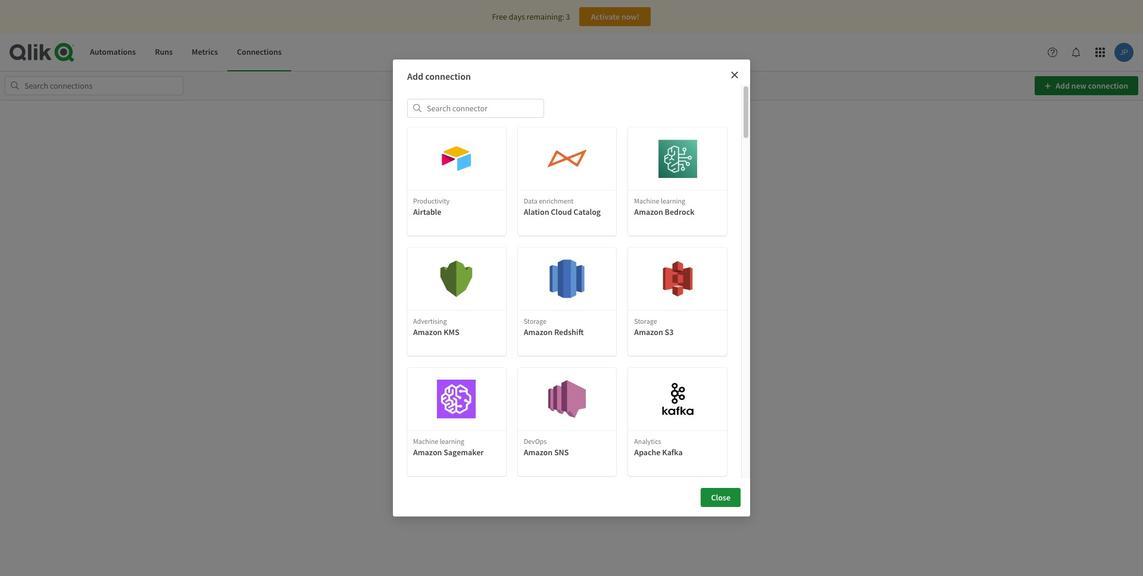 Task type: locate. For each thing, give the bounding box(es) containing it.
connection
[[425, 70, 471, 82], [1088, 80, 1128, 91]]

0 vertical spatial learning
[[661, 196, 685, 205]]

add for amazon s3's add button
[[671, 274, 685, 284]]

enrichment
[[539, 196, 574, 205]]

productivity
[[413, 196, 450, 205]]

0 horizontal spatial machine
[[413, 437, 438, 446]]

machine
[[634, 196, 659, 205], [413, 437, 438, 446]]

by
[[571, 268, 580, 278]]

amazon left s3 at the bottom of page
[[634, 327, 663, 337]]

blocks
[[516, 280, 539, 291]]

learning
[[661, 196, 685, 205], [440, 437, 464, 446]]

runs
[[155, 47, 173, 57]]

amazon down advertising
[[413, 327, 442, 337]]

no connections you don't seem to have any connections. by adding a connection, you can use their blocks in the automation editor.
[[428, 250, 715, 291]]

add inside button
[[1056, 80, 1070, 91]]

amazon inside machine learning amazon bedrock
[[634, 206, 663, 217]]

1 vertical spatial learning
[[440, 437, 464, 446]]

amazon kms logo image
[[437, 260, 476, 298]]

0 vertical spatial machine
[[634, 196, 659, 205]]

storage for amazon redshift
[[524, 317, 547, 326]]

advertising
[[413, 317, 447, 326]]

connections
[[237, 47, 282, 57]]

storage amazon redshift
[[524, 317, 584, 337]]

learning up sagemaker
[[440, 437, 464, 446]]

activate now! link
[[580, 7, 651, 26]]

machine inside machine learning amazon bedrock
[[634, 196, 659, 205]]

1 horizontal spatial storage
[[634, 317, 657, 326]]

1 horizontal spatial machine
[[634, 196, 659, 205]]

connection up search connector "search field"
[[425, 70, 471, 82]]

amazon left sagemaker
[[413, 447, 442, 458]]

amazon for amazon kms
[[413, 327, 442, 337]]

free days remaining: 3
[[492, 11, 570, 22]]

adding
[[581, 268, 606, 278]]

tab list containing automations
[[80, 33, 291, 71]]

amazon inside advertising amazon kms
[[413, 327, 442, 337]]

amazon for amazon s3
[[634, 327, 663, 337]]

add button for amazon sns
[[550, 390, 584, 409]]

1 storage from the left
[[524, 317, 547, 326]]

amazon left bedrock
[[634, 206, 663, 217]]

learning inside machine learning amazon bedrock
[[661, 196, 685, 205]]

in
[[540, 280, 547, 291]]

add button for amazon sagemaker
[[439, 390, 474, 409]]

storage down connection,
[[634, 317, 657, 326]]

add new connection
[[1054, 80, 1128, 91]]

metrics button
[[182, 33, 227, 71]]

apache
[[634, 447, 661, 458]]

don't
[[443, 268, 461, 278]]

plus image
[[1045, 83, 1051, 90]]

kms
[[444, 327, 459, 337]]

amazon down the devops at the left
[[524, 447, 553, 458]]

close
[[711, 492, 731, 503]]

machine for amazon bedrock
[[634, 196, 659, 205]]

amazon bedrock logo image
[[658, 139, 697, 178]]

connection right new
[[1088, 80, 1128, 91]]

airtable logo image
[[437, 139, 476, 178]]

you
[[428, 268, 441, 278]]

automations
[[90, 47, 136, 57]]

0 horizontal spatial learning
[[440, 437, 464, 446]]

amazon left redshift
[[524, 327, 553, 337]]

1 horizontal spatial learning
[[661, 196, 685, 205]]

amazon sagemaker logo image
[[437, 380, 476, 419]]

amazon s3 logo image
[[658, 260, 697, 298]]

0 horizontal spatial storage
[[524, 317, 547, 326]]

kafka
[[662, 447, 683, 458]]

machine down amazon sagemaker logo on the bottom left of page
[[413, 437, 438, 446]]

new
[[1072, 80, 1087, 91]]

add
[[407, 70, 423, 82], [1056, 80, 1070, 91], [450, 153, 464, 164], [560, 153, 574, 164], [671, 153, 685, 164], [450, 274, 464, 284], [560, 274, 574, 284], [671, 274, 685, 284], [450, 394, 464, 405], [560, 394, 574, 405], [671, 394, 685, 405]]

airtable
[[413, 206, 441, 217]]

storage
[[524, 317, 547, 326], [634, 317, 657, 326]]

add button
[[439, 149, 474, 168], [550, 149, 584, 168], [661, 149, 695, 168], [439, 269, 474, 288], [550, 269, 584, 288], [661, 269, 695, 288], [439, 390, 474, 409], [550, 390, 584, 409], [661, 390, 695, 409]]

amazon sns logo image
[[548, 380, 586, 419]]

free
[[492, 11, 507, 22]]

amazon redshift logo image
[[548, 260, 586, 298]]

amazon inside devops amazon sns
[[524, 447, 553, 458]]

amazon inside storage amazon redshift
[[524, 327, 553, 337]]

connection,
[[613, 268, 654, 278]]

advertising amazon kms
[[413, 317, 459, 337]]

add for amazon bedrock's add button
[[671, 153, 685, 164]]

storage inside storage amazon redshift
[[524, 317, 547, 326]]

metrics
[[192, 47, 218, 57]]

machine learning amazon sagemaker
[[413, 437, 484, 458]]

machine learning amazon bedrock
[[634, 196, 695, 217]]

seem
[[463, 268, 482, 278]]

amazon
[[634, 206, 663, 217], [413, 327, 442, 337], [524, 327, 553, 337], [634, 327, 663, 337], [413, 447, 442, 458], [524, 447, 553, 458]]

Search connector search field
[[407, 99, 544, 118]]

days
[[509, 11, 525, 22]]

apache kafka logo image
[[658, 380, 697, 419]]

data enrichment alation cloud catalog
[[524, 196, 601, 217]]

machine inside machine learning amazon sagemaker
[[413, 437, 438, 446]]

storage down blocks at the left
[[524, 317, 547, 326]]

connection inside button
[[1088, 80, 1128, 91]]

1 vertical spatial machine
[[413, 437, 438, 446]]

3
[[566, 11, 570, 22]]

add connection
[[407, 70, 471, 82]]

data
[[524, 196, 538, 205]]

1 horizontal spatial connection
[[1088, 80, 1128, 91]]

storage inside storage amazon s3
[[634, 317, 657, 326]]

learning up bedrock
[[661, 196, 685, 205]]

add for add button associated with airtable
[[450, 153, 464, 164]]

add for add new connection
[[1056, 80, 1070, 91]]

amazon inside storage amazon s3
[[634, 327, 663, 337]]

automations button
[[80, 33, 145, 71]]

use
[[685, 268, 697, 278]]

tab list
[[80, 33, 291, 71]]

learning inside machine learning amazon sagemaker
[[440, 437, 464, 446]]

activate now!
[[591, 11, 640, 22]]

machine down amazon bedrock logo
[[634, 196, 659, 205]]

amazon for amazon sns
[[524, 447, 553, 458]]

2 storage from the left
[[634, 317, 657, 326]]



Task type: describe. For each thing, give the bounding box(es) containing it.
to
[[483, 268, 490, 278]]

editor.
[[605, 280, 627, 291]]

remaining:
[[527, 11, 564, 22]]

now!
[[622, 11, 640, 22]]

sns
[[554, 447, 569, 458]]

learning for bedrock
[[661, 196, 685, 205]]

storage amazon s3
[[634, 317, 674, 337]]

sagemaker
[[444, 447, 484, 458]]

add for add connection
[[407, 70, 423, 82]]

add for add button related to amazon sagemaker
[[450, 394, 464, 405]]

add button for amazon kms
[[439, 269, 474, 288]]

redshift
[[554, 327, 584, 337]]

s3
[[665, 327, 674, 337]]

connections.
[[525, 268, 569, 278]]

connections button
[[227, 33, 291, 71]]

add button for airtable
[[439, 149, 474, 168]]

storage for amazon s3
[[634, 317, 657, 326]]

their
[[699, 268, 715, 278]]

have
[[492, 268, 509, 278]]

runs button
[[145, 33, 182, 71]]

can
[[671, 268, 683, 278]]

connections
[[553, 250, 603, 262]]

Search connections search field
[[5, 76, 183, 95]]

bedrock
[[665, 206, 695, 217]]

add new connection button
[[1035, 76, 1138, 95]]

add for amazon sns's add button
[[560, 394, 574, 405]]

add for add button related to amazon redshift
[[560, 274, 574, 284]]

devops amazon sns
[[524, 437, 569, 458]]

machine for amazon sagemaker
[[413, 437, 438, 446]]

no
[[540, 250, 551, 262]]

alation
[[524, 206, 549, 217]]

the
[[549, 280, 560, 291]]

any
[[510, 268, 523, 278]]

add for add button associated with amazon kms
[[450, 274, 464, 284]]

productivity airtable
[[413, 196, 450, 217]]

amazon inside machine learning amazon sagemaker
[[413, 447, 442, 458]]

catalog
[[574, 206, 601, 217]]

add button for alation cloud catalog
[[550, 149, 584, 168]]

cloud
[[551, 206, 572, 217]]

alation cloud catalog logo image
[[548, 139, 586, 178]]

add for add button related to apache kafka
[[671, 394, 685, 405]]

0 horizontal spatial connection
[[425, 70, 471, 82]]

automation
[[562, 280, 603, 291]]

analytics apache kafka
[[634, 437, 683, 458]]

devops
[[524, 437, 547, 446]]

a
[[607, 268, 612, 278]]

close button
[[701, 488, 741, 507]]

analytics
[[634, 437, 661, 446]]

add button for apache kafka
[[661, 390, 695, 409]]

add button for amazon s3
[[661, 269, 695, 288]]

add button for amazon bedrock
[[661, 149, 695, 168]]

learning for sagemaker
[[440, 437, 464, 446]]

activate
[[591, 11, 620, 22]]

add for alation cloud catalog add button
[[560, 153, 574, 164]]

you
[[656, 268, 669, 278]]

add button for amazon redshift
[[550, 269, 584, 288]]

amazon for amazon redshift
[[524, 327, 553, 337]]



Task type: vqa. For each thing, say whether or not it's contained in the screenshot.


